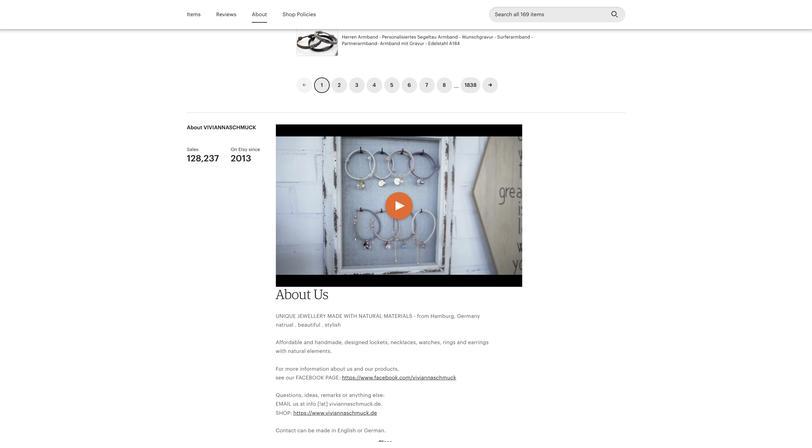 Task type: locate. For each thing, give the bounding box(es) containing it.
gravur
[[410, 41, 424, 46]]

necklaces,
[[391, 339, 417, 346]]

Search all 169 items text field
[[489, 7, 606, 22]]

natural
[[288, 348, 306, 354]]

0 horizontal spatial .
[[295, 322, 296, 328]]

about
[[331, 366, 345, 372]]

https://www.viviannaschmuck.de
[[293, 410, 377, 416]]

unique jewellery made with natural materials - from hamburg, germany natrual . beautiful . stylish
[[276, 313, 480, 328]]

about up unique
[[276, 286, 311, 303]]

with
[[276, 348, 287, 354]]

beautiful
[[298, 322, 320, 328]]

1 vertical spatial about
[[187, 124, 202, 131]]

our
[[365, 366, 373, 372], [286, 375, 294, 381]]

in right made
[[332, 428, 336, 434]]

0 horizontal spatial us
[[293, 401, 299, 407]]

1
[[321, 82, 323, 88]]

and right rings
[[457, 339, 467, 346]]

. right natrual
[[295, 322, 296, 328]]

- left from
[[414, 313, 416, 319]]

our left "products,"
[[365, 366, 373, 372]]

0 vertical spatial in
[[305, 9, 309, 14]]

about for about viviannaschmuck
[[187, 124, 202, 131]]

about left shop
[[252, 11, 267, 17]]

herren armband - personalisiertes segeltau armband - wunschgravur - surferarmband - partnerarmband- armband mit gravur - edelstahl  a184
[[342, 34, 533, 46]]

4
[[373, 82, 376, 88]]

designed
[[345, 339, 368, 346]]

0 horizontal spatial or
[[342, 392, 348, 399]]

or up the viviannaschmuck.de.
[[342, 392, 348, 399]]

affordable and handmade, designed lockets, necklaces, watches, rings and earrings with natural elements.
[[276, 339, 489, 354]]

shop
[[283, 11, 296, 17]]

armband up partnerarmband-
[[358, 34, 378, 40]]

a184
[[449, 41, 460, 46]]

0 horizontal spatial and
[[304, 339, 313, 346]]

see in original language button
[[292, 6, 350, 17]]

see
[[276, 375, 284, 381]]

contact can be made in english or german.
[[276, 428, 386, 434]]

us left at
[[293, 401, 299, 407]]

see in original language
[[296, 9, 345, 14]]

us
[[314, 286, 328, 303]]

items
[[187, 11, 201, 17]]

armband up a184
[[438, 34, 458, 40]]

watches,
[[419, 339, 441, 346]]

facebook
[[296, 375, 324, 381]]

-
[[379, 34, 381, 40], [459, 34, 461, 40], [494, 34, 496, 40], [531, 34, 533, 40], [425, 41, 427, 46], [414, 313, 416, 319]]

. left stylish
[[322, 322, 323, 328]]

5 link
[[384, 77, 400, 93]]

1838
[[465, 82, 477, 88]]

armband down personalisiertes
[[380, 41, 400, 46]]

us right the about on the bottom left of page
[[347, 366, 352, 372]]

2013
[[231, 153, 251, 164]]

1 horizontal spatial .
[[322, 322, 323, 328]]

1 horizontal spatial us
[[347, 366, 352, 372]]

0 vertical spatial us
[[347, 366, 352, 372]]

1 vertical spatial our
[[286, 375, 294, 381]]

0 vertical spatial our
[[365, 366, 373, 372]]

2
[[338, 82, 341, 88]]

1 vertical spatial or
[[357, 428, 363, 434]]

2 vertical spatial about
[[276, 286, 311, 303]]

- left personalisiertes
[[379, 34, 381, 40]]

unique
[[276, 313, 296, 319]]

1 horizontal spatial in
[[332, 428, 336, 434]]

on etsy since 2013
[[231, 147, 260, 164]]

3
[[355, 82, 358, 88]]

remarks
[[321, 392, 341, 399]]

shop:
[[276, 410, 292, 416]]

about us
[[276, 286, 328, 303]]

about
[[252, 11, 267, 17], [187, 124, 202, 131], [276, 286, 311, 303]]

handmade,
[[315, 339, 343, 346]]

1 vertical spatial us
[[293, 401, 299, 407]]

0 vertical spatial about
[[252, 11, 267, 17]]

us
[[347, 366, 352, 372], [293, 401, 299, 407]]

or right english
[[357, 428, 363, 434]]

reviews
[[216, 11, 236, 17]]

for
[[276, 366, 284, 372]]

affordable
[[276, 339, 302, 346]]

0 vertical spatial or
[[342, 392, 348, 399]]

1 horizontal spatial and
[[354, 366, 363, 372]]

natural
[[359, 313, 382, 319]]

2 . from the left
[[322, 322, 323, 328]]

and right the about on the bottom left of page
[[354, 366, 363, 372]]

about up sales
[[187, 124, 202, 131]]

in inside button
[[305, 9, 309, 14]]

and inside for more information about us and our products, see our facebook page: https://www.facebook.com/viviannaschmuck
[[354, 366, 363, 372]]

2 horizontal spatial about
[[276, 286, 311, 303]]

6 link
[[401, 77, 417, 93]]

and up elements.
[[304, 339, 313, 346]]

information
[[300, 366, 329, 372]]

2 horizontal spatial armband
[[438, 34, 458, 40]]

1 horizontal spatial about
[[252, 11, 267, 17]]

- right surferarmband
[[531, 34, 533, 40]]

with
[[344, 313, 357, 319]]

see
[[296, 9, 304, 14]]

sales 128,237
[[187, 147, 219, 164]]

for more information about us and our products, see our facebook page: https://www.facebook.com/viviannaschmuck
[[276, 366, 456, 381]]

https://www.facebook.com/viviannaschmuck link
[[342, 375, 456, 381]]

0 horizontal spatial in
[[305, 9, 309, 14]]

[!at]
[[317, 401, 328, 407]]

in right the see
[[305, 9, 309, 14]]

or inside questions, ideas, remarks or anything else: email us at  info [!at] viviannaschmuck.de. shop: https://www.viviannaschmuck.de
[[342, 392, 348, 399]]

herren armband - personalisiertes segeltau armband - wunschgravur - surferarmband - partnerarmband- armband mit gravur - edelstahl  a184 link
[[296, 23, 553, 58]]

.
[[295, 322, 296, 328], [322, 322, 323, 328]]

lockets,
[[370, 339, 389, 346]]

original
[[310, 9, 325, 14]]

items link
[[187, 7, 201, 22]]

0 horizontal spatial about
[[187, 124, 202, 131]]

7
[[425, 82, 428, 88]]

armband
[[358, 34, 378, 40], [438, 34, 458, 40], [380, 41, 400, 46]]

our down more
[[286, 375, 294, 381]]



Task type: vqa. For each thing, say whether or not it's contained in the screenshot.
3
yes



Task type: describe. For each thing, give the bounding box(es) containing it.
materials
[[384, 313, 412, 319]]

1 vertical spatial in
[[332, 428, 336, 434]]

made
[[316, 428, 330, 434]]

policies
[[297, 11, 316, 17]]

- up a184
[[459, 34, 461, 40]]

rings
[[443, 339, 456, 346]]

1 horizontal spatial our
[[365, 366, 373, 372]]

https://www.facebook.com/viviannaschmuck
[[342, 375, 456, 381]]

email
[[276, 401, 291, 407]]

- inside the unique jewellery made with natural materials - from hamburg, germany natrual . beautiful . stylish
[[414, 313, 416, 319]]

1 link
[[314, 77, 330, 93]]

ideas,
[[304, 392, 319, 399]]

viviannaschmuck
[[204, 124, 256, 131]]

shop policies
[[283, 11, 316, 17]]

contact
[[276, 428, 296, 434]]

0 horizontal spatial armband
[[358, 34, 378, 40]]

questions,
[[276, 392, 303, 399]]

german.
[[364, 428, 386, 434]]

1 . from the left
[[295, 322, 296, 328]]

7 link
[[419, 77, 435, 93]]

partnerarmband-
[[342, 41, 379, 46]]

1 horizontal spatial armband
[[380, 41, 400, 46]]

germany
[[457, 313, 480, 319]]

4 link
[[366, 77, 382, 93]]

1 horizontal spatial or
[[357, 428, 363, 434]]

made
[[327, 313, 342, 319]]

sales
[[187, 147, 198, 152]]

about for about
[[252, 11, 267, 17]]

- down segeltau
[[425, 41, 427, 46]]

0 horizontal spatial our
[[286, 375, 294, 381]]

https://www.viviannaschmuck.de link
[[293, 410, 377, 416]]

surferarmband
[[497, 34, 530, 40]]

stylish
[[325, 322, 341, 328]]

8 link
[[437, 77, 452, 93]]

earrings
[[468, 339, 489, 346]]

us inside questions, ideas, remarks or anything else: email us at  info [!at] viviannaschmuck.de. shop: https://www.viviannaschmuck.de
[[293, 401, 299, 407]]

edelstahl
[[428, 41, 448, 46]]

3 link
[[349, 77, 365, 93]]

be
[[308, 428, 314, 434]]

…
[[454, 80, 459, 90]]

anything
[[349, 392, 371, 399]]

2 link
[[331, 77, 347, 93]]

herren
[[342, 34, 357, 40]]

- right wunschgravur
[[494, 34, 496, 40]]

elements.
[[307, 348, 332, 354]]

128,237
[[187, 153, 219, 164]]

etsy
[[238, 147, 247, 152]]

mit
[[401, 41, 408, 46]]

about link
[[252, 7, 267, 22]]

english
[[338, 428, 356, 434]]

natrual
[[276, 322, 293, 328]]

page:
[[326, 375, 341, 381]]

products,
[[375, 366, 399, 372]]

about for about us
[[276, 286, 311, 303]]

8
[[443, 82, 446, 88]]

at
[[300, 401, 305, 407]]

from
[[417, 313, 429, 319]]

1838 link
[[461, 77, 481, 93]]

jewellery
[[297, 313, 326, 319]]

can
[[297, 428, 307, 434]]

us inside for more information about us and our products, see our facebook page: https://www.facebook.com/viviannaschmuck
[[347, 366, 352, 372]]

reviews link
[[216, 7, 236, 22]]

about viviannaschmuck
[[187, 124, 256, 131]]

segeltau
[[417, 34, 437, 40]]

questions, ideas, remarks or anything else: email us at  info [!at] viviannaschmuck.de. shop: https://www.viviannaschmuck.de
[[276, 392, 385, 416]]

on
[[231, 147, 237, 152]]

2 horizontal spatial and
[[457, 339, 467, 346]]

hamburg,
[[431, 313, 456, 319]]

viviannaschmuck.de.
[[329, 401, 382, 407]]

wunschgravur
[[462, 34, 493, 40]]

shop policies link
[[283, 7, 316, 22]]

else:
[[373, 392, 385, 399]]

more
[[285, 366, 298, 372]]

since
[[249, 147, 260, 152]]

personalisiertes
[[382, 34, 416, 40]]



